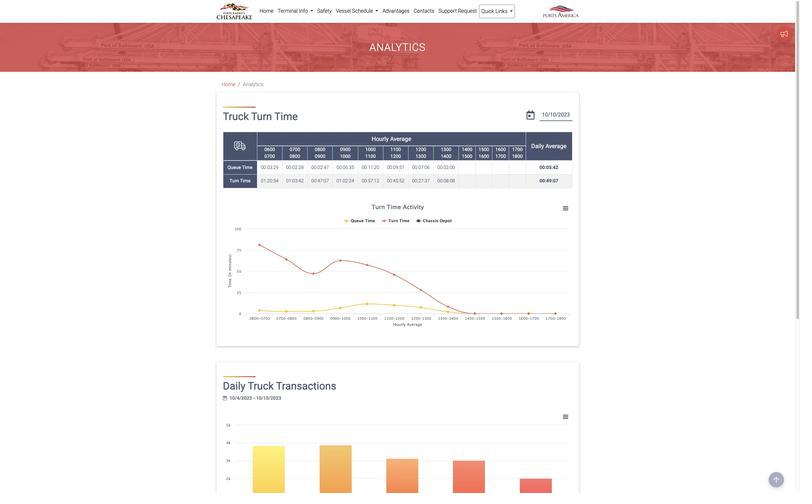 Task type: locate. For each thing, give the bounding box(es) containing it.
1 vertical spatial home
[[222, 82, 236, 88]]

0 horizontal spatial 1700
[[496, 154, 506, 160]]

1 horizontal spatial 1600
[[496, 147, 506, 153]]

00:07:06
[[412, 165, 430, 170]]

0900
[[340, 147, 351, 153], [315, 154, 326, 160]]

home link
[[258, 5, 276, 18], [222, 82, 236, 88]]

0 horizontal spatial 1300
[[416, 154, 427, 160]]

10/4/2023
[[230, 396, 252, 402]]

1400 1500
[[462, 147, 473, 160]]

None text field
[[540, 110, 573, 121]]

request
[[458, 8, 477, 14]]

1500 left 1600 1700
[[479, 147, 490, 153]]

01:02:24
[[337, 179, 354, 184]]

1 horizontal spatial 0800
[[315, 147, 326, 153]]

1500
[[479, 147, 490, 153], [462, 154, 473, 160]]

0 vertical spatial 1400
[[462, 147, 473, 153]]

0 horizontal spatial 1500
[[462, 154, 473, 160]]

1500 1600
[[479, 147, 490, 160]]

links
[[496, 8, 508, 14]]

info
[[299, 8, 308, 14]]

1700 left 1800
[[496, 154, 506, 160]]

1 horizontal spatial 1000
[[366, 147, 376, 153]]

1400 up 00:02:00 on the top right of the page
[[441, 154, 452, 160]]

time
[[275, 111, 298, 123], [242, 165, 253, 170], [240, 179, 251, 184]]

1100
[[391, 147, 401, 153], [366, 154, 376, 160]]

1 vertical spatial 1500
[[462, 154, 473, 160]]

1 horizontal spatial 1100
[[391, 147, 401, 153]]

0 vertical spatial analytics
[[370, 41, 426, 54]]

0 horizontal spatial 1000
[[340, 154, 351, 160]]

1200 up 00:09:51 at the top of page
[[391, 154, 401, 160]]

0 vertical spatial 1500
[[479, 147, 490, 153]]

vessel schedule link
[[334, 5, 381, 18]]

1700
[[513, 147, 523, 153], [496, 154, 506, 160]]

1600
[[496, 147, 506, 153], [479, 154, 490, 160]]

time for 01:20:54
[[240, 179, 251, 184]]

time for 00:03:29
[[242, 165, 253, 170]]

1600 1700
[[496, 147, 506, 160]]

00:02:28
[[286, 165, 304, 170]]

0600
[[265, 147, 275, 153]]

1300 up 00:07:06 at the right
[[416, 154, 427, 160]]

1 vertical spatial analytics
[[243, 82, 264, 88]]

1200
[[416, 147, 427, 153], [391, 154, 401, 160]]

0 horizontal spatial turn
[[230, 179, 239, 184]]

1100 up 00:09:51 at the top of page
[[391, 147, 401, 153]]

analytics
[[370, 41, 426, 54], [243, 82, 264, 88]]

daily truck transactions
[[223, 380, 337, 393]]

0700
[[290, 147, 300, 153], [265, 154, 275, 160]]

0800 up 00:02:47
[[315, 147, 326, 153]]

0700 up 00:02:28
[[290, 147, 300, 153]]

0 vertical spatial time
[[275, 111, 298, 123]]

turn time
[[230, 179, 251, 184]]

0 horizontal spatial 1100
[[366, 154, 376, 160]]

contacts
[[414, 8, 435, 14]]

quick links
[[482, 8, 509, 14]]

2 vertical spatial time
[[240, 179, 251, 184]]

0 vertical spatial daily
[[532, 143, 545, 150]]

home for rightmost the home link
[[260, 8, 274, 14]]

0 vertical spatial home link
[[258, 5, 276, 18]]

1 horizontal spatial 0700
[[290, 147, 300, 153]]

average
[[390, 136, 412, 142], [546, 143, 567, 150]]

00:11:20
[[362, 165, 380, 170]]

01:03:42
[[286, 179, 304, 184]]

0 horizontal spatial daily
[[223, 380, 246, 393]]

1300 up 00:02:00 on the top right of the page
[[441, 147, 452, 153]]

go to top image
[[769, 466, 785, 481]]

0 horizontal spatial average
[[390, 136, 412, 142]]

1 vertical spatial turn
[[230, 179, 239, 184]]

turn
[[251, 111, 272, 123], [230, 179, 239, 184]]

safety link
[[315, 5, 334, 18]]

advantages link
[[381, 5, 412, 18]]

1 vertical spatial daily
[[223, 380, 246, 393]]

0 horizontal spatial 1400
[[441, 154, 452, 160]]

1 horizontal spatial 1200
[[416, 147, 427, 153]]

0 horizontal spatial home link
[[222, 82, 236, 88]]

schedule
[[352, 8, 373, 14]]

1 vertical spatial 1200
[[391, 154, 401, 160]]

1 vertical spatial 1600
[[479, 154, 490, 160]]

1 vertical spatial 0700
[[265, 154, 275, 160]]

support
[[439, 8, 457, 14]]

1 vertical spatial time
[[242, 165, 253, 170]]

queue
[[228, 165, 241, 170]]

1400 left 1500 1600
[[462, 147, 473, 153]]

1400
[[462, 147, 473, 153], [441, 154, 452, 160]]

1000 down hourly
[[366, 147, 376, 153]]

daily inside "hourly average daily average"
[[532, 143, 545, 150]]

1 horizontal spatial turn
[[251, 111, 272, 123]]

0700 down 0600
[[265, 154, 275, 160]]

1 vertical spatial 0900
[[315, 154, 326, 160]]

home
[[260, 8, 274, 14], [222, 82, 236, 88]]

1 horizontal spatial daily
[[532, 143, 545, 150]]

0 vertical spatial 0800
[[315, 147, 326, 153]]

safety
[[318, 8, 332, 14]]

0 vertical spatial 1300
[[441, 147, 452, 153]]

1 vertical spatial truck
[[248, 380, 274, 393]]

daily right 1700 1800
[[532, 143, 545, 150]]

1000 up 00:06:35
[[340, 154, 351, 160]]

0900 up 00:02:47
[[315, 154, 326, 160]]

0 vertical spatial home
[[260, 8, 274, 14]]

1000
[[366, 147, 376, 153], [340, 154, 351, 160]]

1200 up 00:07:06 at the right
[[416, 147, 427, 153]]

0 horizontal spatial 0800
[[290, 154, 300, 160]]

1 vertical spatial 1100
[[366, 154, 376, 160]]

1300
[[441, 147, 452, 153], [416, 154, 427, 160]]

1 vertical spatial average
[[546, 143, 567, 150]]

0 horizontal spatial 1600
[[479, 154, 490, 160]]

1 horizontal spatial 1400
[[462, 147, 473, 153]]

1100 up "00:11:20"
[[366, 154, 376, 160]]

0 vertical spatial turn
[[251, 111, 272, 123]]

00:08:08
[[438, 179, 455, 184]]

1500 down "hourly average daily average" on the top of page
[[462, 154, 473, 160]]

0 horizontal spatial 0700
[[265, 154, 275, 160]]

quick
[[482, 8, 495, 14]]

0 vertical spatial 0900
[[340, 147, 351, 153]]

1 vertical spatial 1000
[[340, 154, 351, 160]]

1 horizontal spatial 1700
[[513, 147, 523, 153]]

10/10/2023
[[256, 396, 282, 402]]

1 horizontal spatial average
[[546, 143, 567, 150]]

average up 00:05:42
[[546, 143, 567, 150]]

1 horizontal spatial 0900
[[340, 147, 351, 153]]

daily up 10/4/2023
[[223, 380, 246, 393]]

terminal info
[[278, 8, 309, 14]]

truck
[[223, 111, 249, 123], [248, 380, 274, 393]]

01:20:54
[[261, 179, 279, 184]]

1700 up 1800
[[513, 147, 523, 153]]

1600 right 1400 1500
[[479, 154, 490, 160]]

0800
[[315, 147, 326, 153], [290, 154, 300, 160]]

daily
[[532, 143, 545, 150], [223, 380, 246, 393]]

0800 up 00:02:28
[[290, 154, 300, 160]]

1 horizontal spatial home
[[260, 8, 274, 14]]

1600 right 1500 1600
[[496, 147, 506, 153]]

average up 1100 1200
[[390, 136, 412, 142]]

00:47:07
[[312, 179, 329, 184]]

0 vertical spatial truck
[[223, 111, 249, 123]]

0900 up 00:06:35
[[340, 147, 351, 153]]

0 vertical spatial 1700
[[513, 147, 523, 153]]

00:45:52
[[387, 179, 405, 184]]

0 horizontal spatial home
[[222, 82, 236, 88]]

hourly average daily average
[[372, 136, 567, 150]]

support request
[[439, 8, 477, 14]]

00:57:12
[[362, 179, 380, 184]]

1 horizontal spatial home link
[[258, 5, 276, 18]]



Task type: describe. For each thing, give the bounding box(es) containing it.
0600 0700
[[265, 147, 275, 160]]

home for bottom the home link
[[222, 82, 236, 88]]

0900 1000
[[340, 147, 351, 160]]

0 vertical spatial 0700
[[290, 147, 300, 153]]

transactions
[[276, 380, 337, 393]]

0 vertical spatial 1100
[[391, 147, 401, 153]]

1300 1400
[[441, 147, 452, 160]]

contacts link
[[412, 5, 437, 18]]

1 vertical spatial 0800
[[290, 154, 300, 160]]

1800
[[513, 154, 523, 160]]

1 horizontal spatial 1500
[[479, 147, 490, 153]]

00:49:07
[[540, 179, 559, 184]]

1 horizontal spatial 1300
[[441, 147, 452, 153]]

10/4/2023 - 10/10/2023
[[230, 396, 282, 402]]

1700 1800
[[513, 147, 523, 160]]

terminal
[[278, 8, 298, 14]]

1000 1100
[[366, 147, 376, 160]]

00:06:35
[[337, 165, 354, 170]]

calendar week image
[[223, 396, 227, 401]]

support request link
[[437, 5, 479, 18]]

1 horizontal spatial analytics
[[370, 41, 426, 54]]

vessel
[[336, 8, 351, 14]]

0 horizontal spatial 0900
[[315, 154, 326, 160]]

queue time
[[228, 165, 253, 170]]

advantages
[[383, 8, 410, 14]]

calendar day image
[[527, 111, 535, 120]]

00:02:47
[[312, 165, 329, 170]]

0800 0900
[[315, 147, 326, 160]]

0 horizontal spatial 1200
[[391, 154, 401, 160]]

1 vertical spatial 1300
[[416, 154, 427, 160]]

-
[[253, 396, 255, 402]]

1200 1300
[[416, 147, 427, 160]]

00:03:29
[[261, 165, 279, 170]]

1 vertical spatial 1400
[[441, 154, 452, 160]]

vessel schedule
[[336, 8, 375, 14]]

0 vertical spatial 1200
[[416, 147, 427, 153]]

truck turn time
[[223, 111, 298, 123]]

terminal info link
[[276, 5, 315, 18]]

0 vertical spatial 1600
[[496, 147, 506, 153]]

1 vertical spatial 1700
[[496, 154, 506, 160]]

00:09:51
[[387, 165, 405, 170]]

00:05:42
[[540, 165, 559, 170]]

0 horizontal spatial analytics
[[243, 82, 264, 88]]

00:27:37
[[412, 179, 430, 184]]

00:02:00
[[438, 165, 455, 170]]

hourly
[[372, 136, 389, 142]]

1100 1200
[[391, 147, 401, 160]]

0 vertical spatial 1000
[[366, 147, 376, 153]]

0 vertical spatial average
[[390, 136, 412, 142]]

quick links link
[[479, 5, 516, 18]]

1 vertical spatial home link
[[222, 82, 236, 88]]

0700 0800
[[290, 147, 300, 160]]



Task type: vqa. For each thing, say whether or not it's contained in the screenshot.
the "domestic"
no



